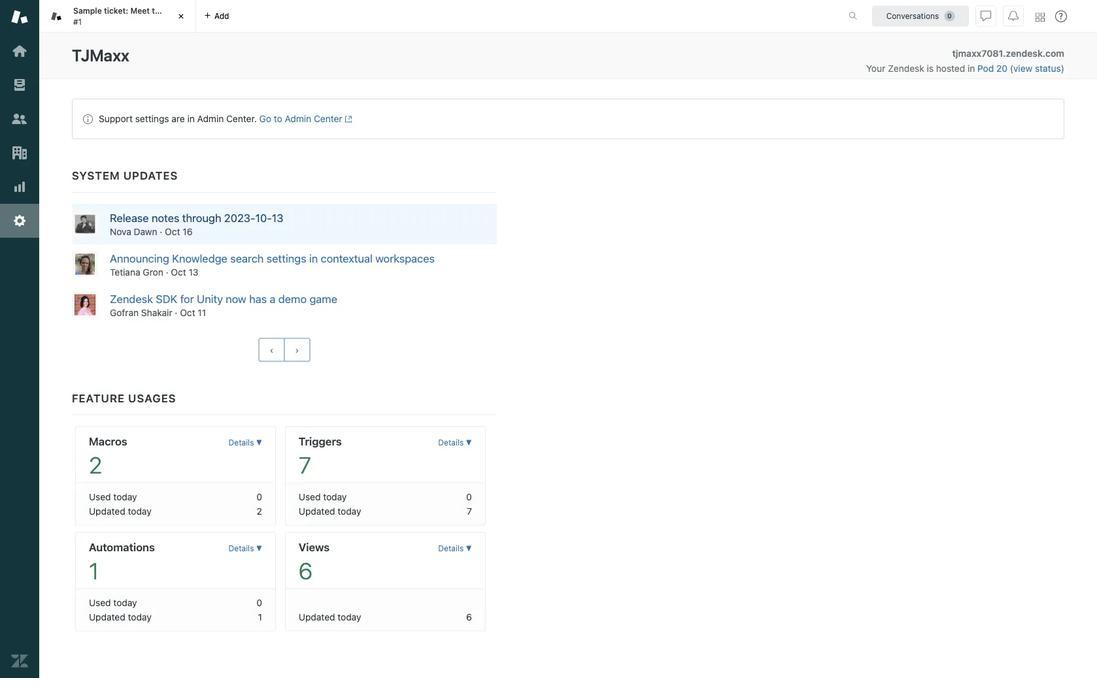 Task type: vqa. For each thing, say whether or not it's contained in the screenshot.
tab
yes



Task type: locate. For each thing, give the bounding box(es) containing it.
13
[[272, 212, 283, 225], [189, 267, 199, 278]]

in inside tjmaxx7081 .zendesk.com your zendesk is hosted in pod 20 ( view status )
[[968, 63, 975, 74]]

tab
[[39, 0, 196, 33]]

go to admin center
[[259, 113, 342, 124]]

0
[[257, 492, 262, 502], [466, 492, 472, 502], [257, 598, 262, 608]]

release notes through 2023-10-13
[[110, 212, 283, 225]]

admin
[[197, 113, 224, 124], [285, 113, 311, 124]]

.zendesk.com
[[1003, 48, 1065, 59]]

pod 20 link
[[978, 63, 1010, 74]]

1 vertical spatial in
[[187, 113, 195, 124]]

)
[[1061, 63, 1065, 74]]

admin right to on the top of the page
[[285, 113, 311, 124]]

updated today
[[89, 506, 151, 517], [299, 506, 361, 517], [89, 612, 151, 623], [299, 612, 361, 623]]

0 vertical spatial 2
[[89, 451, 102, 479]]

announcing knowledge search settings in contextual workspaces
[[110, 252, 438, 265]]

organizations image
[[11, 145, 28, 162]]

6
[[299, 557, 313, 585], [466, 612, 472, 623]]

button displays agent's chat status as invisible. image
[[981, 11, 991, 21]]

updated for 2
[[89, 506, 125, 517]]

used today
[[89, 492, 137, 502], [299, 492, 347, 502], [89, 598, 137, 608]]

updated
[[89, 506, 125, 517], [299, 506, 335, 517], [89, 612, 125, 623], [299, 612, 335, 623]]

settings left are
[[135, 113, 169, 124]]

▼
[[256, 438, 262, 448], [466, 438, 472, 448], [256, 544, 262, 553], [466, 544, 472, 553]]

▼ for 7
[[466, 438, 472, 448]]

automations
[[89, 541, 155, 554]]

views 6
[[299, 541, 330, 585]]

go
[[259, 113, 271, 124]]

close image
[[175, 10, 188, 23]]

0 vertical spatial settings
[[135, 113, 169, 124]]

0 vertical spatial in
[[968, 63, 975, 74]]

1 vertical spatial 2
[[257, 506, 262, 517]]

0 horizontal spatial admin
[[197, 113, 224, 124]]

details ▼
[[229, 438, 262, 448], [438, 438, 472, 448], [229, 544, 262, 553], [438, 544, 472, 553]]

0 vertical spatial zendesk
[[888, 63, 924, 74]]

zendesk
[[888, 63, 924, 74], [110, 292, 153, 305]]

conversations
[[887, 11, 939, 21]]

nova dawn
[[110, 226, 157, 237]]

used down macros 2
[[89, 492, 111, 502]]

0 horizontal spatial settings
[[135, 113, 169, 124]]

1 horizontal spatial 13
[[272, 212, 283, 225]]

0 vertical spatial 6
[[299, 557, 313, 585]]

admin left center.
[[197, 113, 224, 124]]

used today for 7
[[299, 492, 347, 502]]

gofran
[[110, 307, 139, 318]]

0 horizontal spatial 13
[[189, 267, 199, 278]]

zendesk left is on the top
[[888, 63, 924, 74]]

used today for 1
[[89, 598, 137, 608]]

zendesk up "gofran"
[[110, 292, 153, 305]]

2023-
[[224, 212, 255, 225]]

1 horizontal spatial 6
[[466, 612, 472, 623]]

customers image
[[11, 111, 28, 128]]

status containing support settings are in admin center.
[[72, 99, 1065, 139]]

updated down views 6
[[299, 612, 335, 623]]

in inside status
[[187, 113, 195, 124]]

▼ for 2
[[256, 438, 262, 448]]

0 vertical spatial oct
[[165, 226, 180, 237]]

used today down macros 2
[[89, 492, 137, 502]]

oct down for
[[180, 307, 195, 318]]

1 horizontal spatial settings
[[267, 252, 306, 265]]

search
[[230, 252, 264, 265]]

updated today up views
[[299, 506, 361, 517]]

oct down knowledge
[[171, 267, 186, 278]]

oct left 16
[[165, 226, 180, 237]]

ticket:
[[104, 6, 128, 15]]

1 vertical spatial 1
[[258, 612, 262, 623]]

get started image
[[11, 43, 28, 60]]

1 horizontal spatial 7
[[467, 506, 472, 517]]

zendesk image
[[11, 653, 28, 670]]

in left pod
[[968, 63, 975, 74]]

in
[[968, 63, 975, 74], [187, 113, 195, 124], [309, 252, 318, 265]]

0 horizontal spatial zendesk
[[110, 292, 153, 305]]

used today down automations 1
[[89, 598, 137, 608]]

0 vertical spatial 13
[[272, 212, 283, 225]]

13 down knowledge
[[189, 267, 199, 278]]

1 vertical spatial settings
[[267, 252, 306, 265]]

▼ for 6
[[466, 544, 472, 553]]

(
[[1010, 63, 1014, 74]]

updated down automations 1
[[89, 612, 125, 623]]

tab containing sample ticket: meet the ticket
[[39, 0, 196, 33]]

status
[[1035, 63, 1061, 74]]

views image
[[11, 77, 28, 94]]

1 horizontal spatial 1
[[258, 612, 262, 623]]

admin image
[[11, 213, 28, 230]]

demo
[[278, 292, 307, 305]]

0 vertical spatial 1
[[89, 557, 99, 585]]

main element
[[0, 0, 39, 679]]

1 horizontal spatial in
[[309, 252, 318, 265]]

in left contextual
[[309, 252, 318, 265]]

1 vertical spatial 7
[[467, 506, 472, 517]]

used down triggers 7
[[299, 492, 321, 502]]

details
[[229, 438, 254, 448], [438, 438, 464, 448], [229, 544, 254, 553], [438, 544, 464, 553]]

details ▼ for 1
[[229, 544, 262, 553]]

game
[[310, 292, 337, 305]]

to
[[274, 113, 282, 124]]

updated today up automations at bottom left
[[89, 506, 151, 517]]

hosted
[[936, 63, 965, 74]]

updated today down automations 1
[[89, 612, 151, 623]]

0 vertical spatial 7
[[299, 451, 311, 479]]

›
[[295, 345, 299, 355]]

oct 16
[[165, 226, 193, 237]]

used today down triggers 7
[[299, 492, 347, 502]]

now
[[226, 292, 246, 305]]

2 horizontal spatial in
[[968, 63, 975, 74]]

details ▼ for 2
[[229, 438, 262, 448]]

updated up automations at bottom left
[[89, 506, 125, 517]]

used today for 2
[[89, 492, 137, 502]]

#1
[[73, 17, 82, 26]]

10-
[[255, 212, 272, 225]]

gofran shakair
[[110, 307, 172, 318]]

ticket
[[167, 6, 188, 15]]

usages
[[128, 392, 176, 405]]

updated up views
[[299, 506, 335, 517]]

1 vertical spatial oct
[[171, 267, 186, 278]]

13 right 2023-
[[272, 212, 283, 225]]

1 horizontal spatial admin
[[285, 113, 311, 124]]

today
[[113, 492, 137, 502], [323, 492, 347, 502], [128, 506, 151, 517], [338, 506, 361, 517], [113, 598, 137, 608], [128, 612, 151, 623], [338, 612, 361, 623]]

1 horizontal spatial zendesk
[[888, 63, 924, 74]]

tjmaxx
[[72, 46, 129, 65]]

1 vertical spatial 13
[[189, 267, 199, 278]]

used
[[89, 492, 111, 502], [299, 492, 321, 502], [89, 598, 111, 608]]

settings right search
[[267, 252, 306, 265]]

dawn
[[134, 226, 157, 237]]

go to admin center link
[[259, 113, 352, 124]]

0 horizontal spatial 7
[[299, 451, 311, 479]]

updated for 1
[[89, 612, 125, 623]]

in right are
[[187, 113, 195, 124]]

used down automations 1
[[89, 598, 111, 608]]

oct for notes
[[165, 226, 180, 237]]

0 horizontal spatial 6
[[299, 557, 313, 585]]

0 horizontal spatial 1
[[89, 557, 99, 585]]

2 vertical spatial oct
[[180, 307, 195, 318]]

are
[[172, 113, 185, 124]]

settings
[[135, 113, 169, 124], [267, 252, 306, 265]]

2 inside macros 2
[[89, 451, 102, 479]]

status
[[72, 99, 1065, 139]]

get help image
[[1055, 10, 1067, 22]]

used for 2
[[89, 492, 111, 502]]

through
[[182, 212, 221, 225]]

nova
[[110, 226, 131, 237]]

for
[[180, 292, 194, 305]]

feature
[[72, 392, 125, 405]]

updated today down views 6
[[299, 612, 361, 623]]

oct
[[165, 226, 180, 237], [171, 267, 186, 278], [180, 307, 195, 318]]

1
[[89, 557, 99, 585], [258, 612, 262, 623]]

zendesk products image
[[1036, 13, 1045, 22]]

shakair
[[141, 307, 172, 318]]

0 horizontal spatial 2
[[89, 451, 102, 479]]

0 horizontal spatial in
[[187, 113, 195, 124]]



Task type: describe. For each thing, give the bounding box(es) containing it.
reporting image
[[11, 179, 28, 196]]

0 for 2
[[257, 492, 262, 502]]

is
[[927, 63, 934, 74]]

oct for knowledge
[[171, 267, 186, 278]]

details ▼ for 7
[[438, 438, 472, 448]]

used for 1
[[89, 598, 111, 608]]

tjmaxx7081
[[952, 48, 1003, 59]]

contextual
[[321, 252, 373, 265]]

views
[[299, 541, 330, 554]]

center
[[314, 113, 342, 124]]

1 vertical spatial zendesk
[[110, 292, 153, 305]]

feature usages
[[72, 392, 176, 405]]

› button
[[284, 338, 310, 362]]

used for 7
[[299, 492, 321, 502]]

announcing
[[110, 252, 169, 265]]

system
[[72, 169, 120, 182]]

meet
[[130, 6, 150, 15]]

‹ button
[[259, 338, 285, 362]]

unity
[[197, 292, 223, 305]]

system updates
[[72, 169, 178, 182]]

details for 1
[[229, 544, 254, 553]]

the
[[152, 6, 164, 15]]

support settings are in admin center.
[[99, 113, 257, 124]]

a
[[270, 292, 276, 305]]

2 admin from the left
[[285, 113, 311, 124]]

1 inside automations 1
[[89, 557, 99, 585]]

‹
[[270, 345, 274, 355]]

oct 11
[[180, 307, 206, 318]]

details for 6
[[438, 544, 464, 553]]

tjmaxx7081 .zendesk.com your zendesk is hosted in pod 20 ( view status )
[[866, 48, 1065, 74]]

6 inside views 6
[[299, 557, 313, 585]]

view
[[1014, 63, 1033, 74]]

notifications image
[[1008, 11, 1019, 21]]

updated for 6
[[299, 612, 335, 623]]

updated today for 6
[[299, 612, 361, 623]]

▼ for 1
[[256, 544, 262, 553]]

1 admin from the left
[[197, 113, 224, 124]]

center.
[[226, 113, 257, 124]]

11
[[198, 307, 206, 318]]

tetiana
[[110, 267, 140, 278]]

1 vertical spatial 6
[[466, 612, 472, 623]]

knowledge
[[172, 252, 227, 265]]

view status link
[[1014, 63, 1061, 74]]

triggers 7
[[299, 435, 342, 479]]

add button
[[196, 0, 237, 32]]

add
[[214, 11, 229, 21]]

2 vertical spatial in
[[309, 252, 318, 265]]

updates
[[123, 169, 178, 182]]

0 for 1
[[257, 598, 262, 608]]

settings inside status
[[135, 113, 169, 124]]

gron
[[143, 267, 163, 278]]

sdk
[[156, 292, 177, 305]]

automations 1
[[89, 541, 155, 585]]

conversations button
[[872, 6, 969, 26]]

your
[[866, 63, 886, 74]]

triggers
[[299, 435, 342, 448]]

20
[[997, 63, 1008, 74]]

oct for sdk
[[180, 307, 195, 318]]

sample ticket: meet the ticket #1
[[73, 6, 188, 26]]

zendesk inside tjmaxx7081 .zendesk.com your zendesk is hosted in pod 20 ( view status )
[[888, 63, 924, 74]]

0 for 7
[[466, 492, 472, 502]]

updated today for 7
[[299, 506, 361, 517]]

notes
[[152, 212, 179, 225]]

support
[[99, 113, 133, 124]]

updated today for 2
[[89, 506, 151, 517]]

sample
[[73, 6, 102, 15]]

details for 2
[[229, 438, 254, 448]]

16
[[183, 226, 193, 237]]

details ▼ for 6
[[438, 544, 472, 553]]

updated today for 1
[[89, 612, 151, 623]]

has
[[249, 292, 267, 305]]

zendesk support image
[[11, 9, 28, 26]]

updated for 7
[[299, 506, 335, 517]]

zendesk sdk for unity now has a demo game
[[110, 292, 337, 305]]

release
[[110, 212, 149, 225]]

tetiana gron
[[110, 267, 163, 278]]

oct 13
[[171, 267, 199, 278]]

details for 7
[[438, 438, 464, 448]]

pod
[[978, 63, 994, 74]]

workspaces
[[375, 252, 435, 265]]

tabs tab list
[[39, 0, 835, 33]]

(opens in a new tab) image
[[342, 115, 352, 123]]

7 inside triggers 7
[[299, 451, 311, 479]]

macros 2
[[89, 435, 127, 479]]

macros
[[89, 435, 127, 448]]

1 horizontal spatial 2
[[257, 506, 262, 517]]



